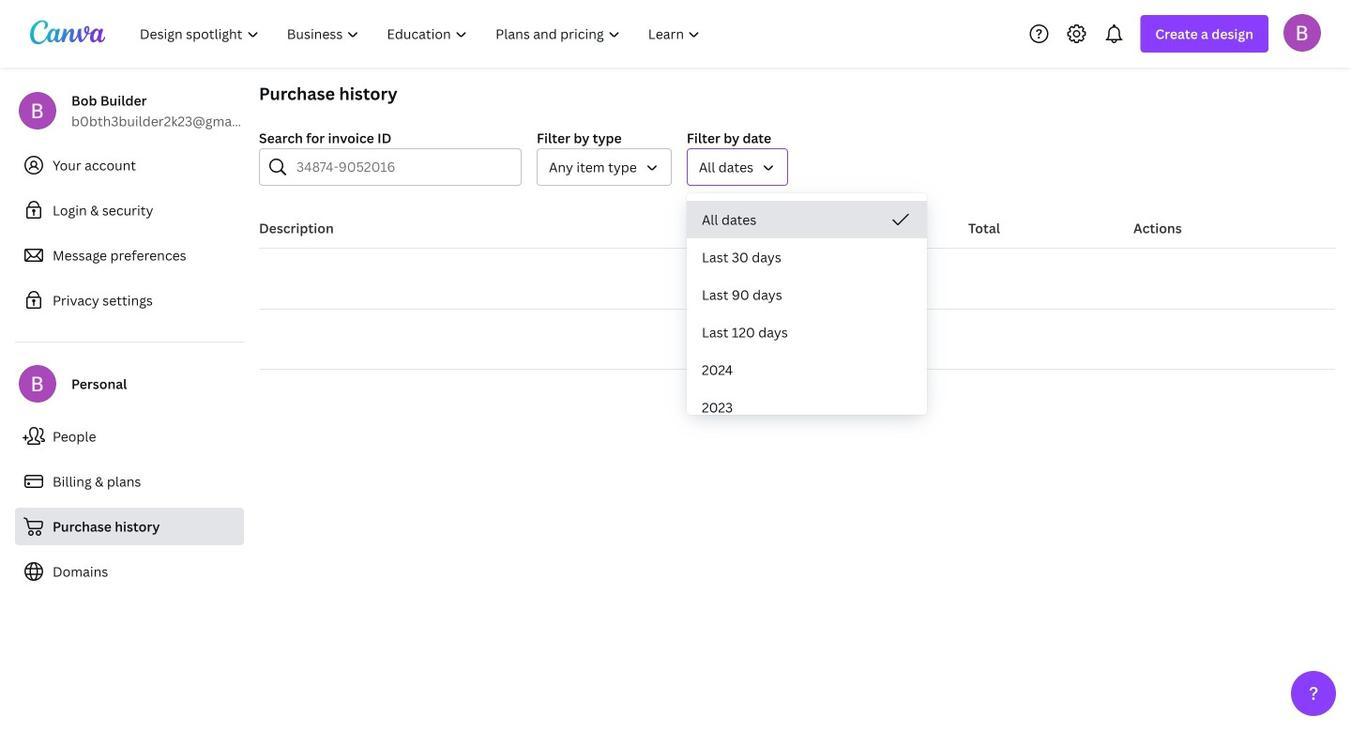 Task type: vqa. For each thing, say whether or not it's contained in the screenshot.
Top level navigation element
yes



Task type: locate. For each thing, give the bounding box(es) containing it.
1 option from the top
[[687, 201, 927, 238]]

3 option from the top
[[687, 276, 927, 314]]

None button
[[537, 148, 672, 186], [687, 148, 789, 186], [537, 148, 672, 186], [687, 148, 789, 186]]

option
[[687, 201, 927, 238], [687, 238, 927, 276], [687, 276, 927, 314], [687, 314, 927, 351], [687, 351, 927, 389], [687, 389, 927, 426]]

bob builder image
[[1284, 14, 1322, 51]]

2 option from the top
[[687, 238, 927, 276]]

list box
[[687, 201, 927, 426]]

4 option from the top
[[687, 314, 927, 351]]



Task type: describe. For each thing, give the bounding box(es) containing it.
34874-9052016 text field
[[297, 149, 510, 185]]

5 option from the top
[[687, 351, 927, 389]]

6 option from the top
[[687, 389, 927, 426]]

top level navigation element
[[128, 15, 717, 53]]



